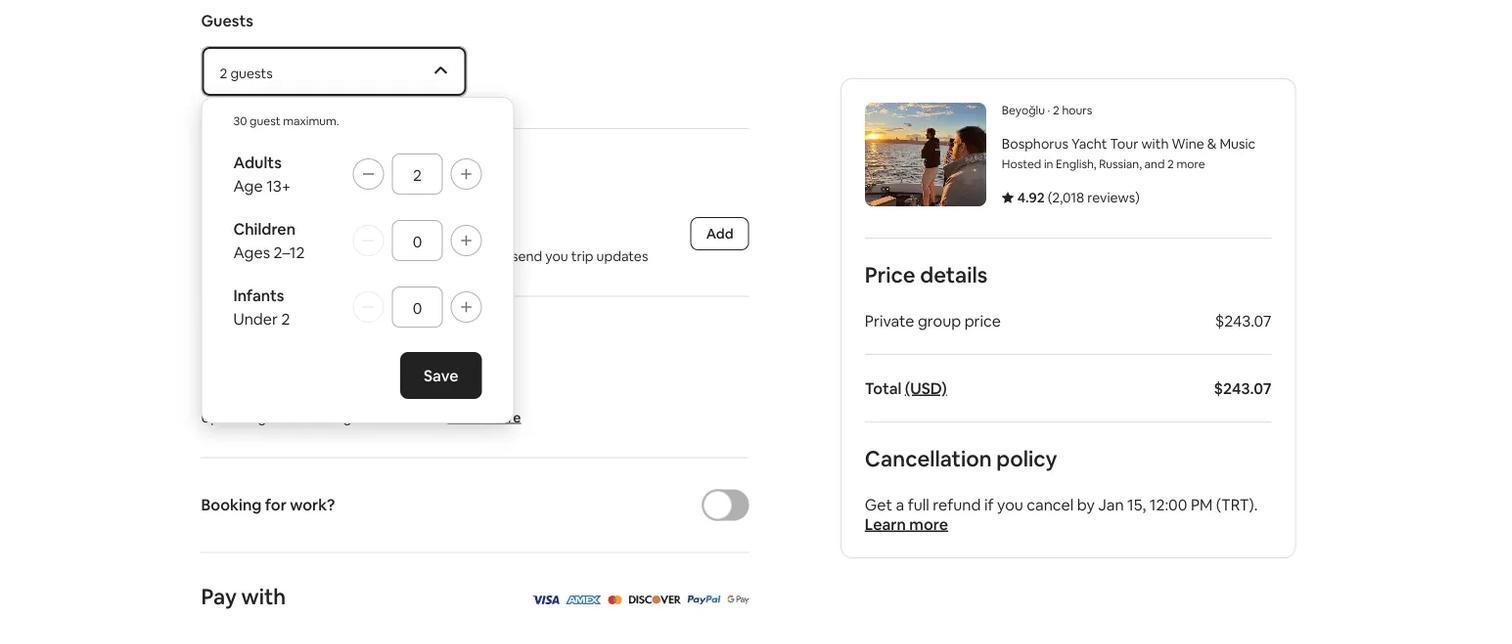 Task type: describe. For each thing, give the bounding box(es) containing it.
jan
[[1099, 495, 1124, 515]]

booking for work?
[[201, 495, 335, 515]]

2 right · at the right top of page
[[1053, 103, 1060, 118]]

things to know
[[201, 327, 356, 355]]

more inside bosphorus yacht tour with wine & music hosted in english, russian, and 2 more
[[1177, 157, 1205, 172]]

send
[[512, 247, 542, 265]]

1 horizontal spatial to
[[273, 327, 296, 355]]

of
[[303, 409, 316, 426]]

hours
[[1062, 103, 1093, 118]]

0 horizontal spatial learn more link
[[448, 409, 521, 426]]

0 vertical spatial 30
[[233, 114, 247, 129]]

2 inside bosphorus yacht tour with wine & music hosted in english, russian, and 2 more
[[1168, 157, 1174, 172]]

1 visa card image from the top
[[531, 589, 560, 609]]

up
[[201, 409, 219, 426]]

cancellation policy
[[865, 445, 1058, 473]]

phone
[[201, 223, 247, 243]]

(usd)
[[905, 378, 947, 398]]

cancel
[[1027, 495, 1074, 515]]

in
[[1044, 157, 1054, 172]]

know
[[300, 327, 356, 355]]

verify
[[257, 247, 293, 265]]

number
[[370, 247, 420, 265]]

tour
[[1110, 135, 1139, 153]]

updates
[[597, 247, 648, 265]]

&
[[1208, 135, 1217, 153]]

get
[[865, 495, 893, 515]]

2 american express card image from the top
[[566, 596, 602, 605]]

total
[[865, 378, 902, 398]]

$243.07 for private group price
[[1215, 311, 1272, 331]]

total (usd)
[[865, 378, 947, 398]]

english,
[[1056, 157, 1097, 172]]

(trt).
[[1217, 495, 1258, 515]]

can inside "guest requirements up to 30 guests of all ages can attend. learn more"
[[369, 409, 392, 426]]

you inside phone number add and verify your phone number so airbnb can send you trip updates
[[545, 247, 568, 265]]

a
[[896, 495, 905, 515]]

trip inside phone number add and verify your phone number so airbnb can send you trip updates
[[571, 247, 594, 265]]

ages
[[336, 409, 366, 426]]

0 horizontal spatial trip
[[382, 159, 418, 187]]

1 google pay image from the top
[[727, 589, 749, 609]]

group containing adults
[[233, 152, 482, 196]]

hosted
[[1002, 157, 1042, 172]]

under
[[233, 309, 278, 329]]

(usd) button
[[905, 378, 947, 398]]

15,
[[1128, 495, 1146, 515]]

12:00
[[1150, 495, 1188, 515]]

2 discover card image from the top
[[628, 596, 681, 605]]

infants under 2
[[233, 285, 290, 329]]

2 google pay image from the top
[[727, 596, 749, 605]]

paypal image
[[687, 589, 721, 609]]

work?
[[290, 495, 335, 515]]

guests inside "guest requirements up to 30 guests of all ages can attend. learn more"
[[258, 409, 300, 426]]

russian,
[[1099, 157, 1142, 172]]

1 american express card image from the top
[[566, 589, 602, 609]]

pay with
[[201, 583, 286, 611]]

30 inside "guest requirements up to 30 guests of all ages can attend. learn more"
[[239, 409, 255, 426]]

cancellation
[[865, 445, 992, 473]]

requirements
[[250, 385, 351, 405]]

more inside "guest requirements up to 30 guests of all ages can attend. learn more"
[[487, 409, 521, 426]]

learn inside get a full refund if you cancel by jan 15, 12:00 pm (trt). learn more
[[865, 514, 906, 534]]

things
[[201, 327, 269, 355]]

$243.07 for total
[[1214, 378, 1272, 398]]

airbnb
[[440, 247, 483, 265]]

1 vertical spatial with
[[241, 583, 286, 611]]

pay
[[201, 583, 237, 611]]

2 guests
[[220, 65, 273, 82]]

guest
[[201, 385, 247, 405]]

number
[[251, 223, 311, 243]]

for for booking
[[265, 495, 287, 515]]

mastercard image
[[608, 596, 623, 605]]

maximum.
[[283, 114, 339, 129]]

required for your trip
[[201, 159, 418, 187]]

price
[[865, 261, 916, 289]]

music
[[1220, 135, 1256, 153]]

details
[[920, 261, 988, 289]]

can inside phone number add and verify your phone number so airbnb can send you trip updates
[[486, 247, 509, 265]]

with inside bosphorus yacht tour with wine & music hosted in english, russian, and 2 more
[[1142, 135, 1169, 153]]

so
[[423, 247, 437, 265]]

save button
[[400, 352, 482, 399]]

2 inside dropdown button
[[220, 65, 227, 82]]

bosphorus
[[1002, 135, 1069, 153]]

phone number add and verify your phone number so airbnb can send you trip updates
[[201, 223, 648, 265]]

·
[[1048, 103, 1051, 118]]

phone
[[327, 247, 367, 265]]



Task type: locate. For each thing, give the bounding box(es) containing it.
0 vertical spatial more
[[1177, 157, 1205, 172]]

0 horizontal spatial more
[[487, 409, 521, 426]]

1 vertical spatial to
[[222, 409, 236, 426]]

full
[[908, 495, 930, 515]]

1 horizontal spatial learn
[[865, 514, 906, 534]]

0 horizontal spatial learn
[[448, 409, 484, 426]]

0 vertical spatial learn more link
[[448, 409, 521, 426]]

by
[[1077, 495, 1095, 515]]

group containing infants
[[233, 285, 482, 329]]

price details
[[865, 261, 988, 289]]

for right 13+
[[297, 159, 327, 187]]

guests inside dropdown button
[[230, 65, 273, 82]]

google pay image right paypal icon
[[727, 596, 749, 605]]

2 visa card image from the top
[[531, 596, 560, 605]]

learn more link down save 'button'
[[448, 409, 521, 426]]

guests
[[201, 10, 253, 30]]

and
[[1145, 157, 1165, 172], [231, 247, 254, 265]]

paypal image
[[687, 596, 721, 605]]

guest
[[250, 114, 281, 129]]

for
[[297, 159, 327, 187], [265, 495, 287, 515]]

2 vertical spatial group
[[233, 285, 482, 329]]

2 down wine
[[1168, 157, 1174, 172]]

1 horizontal spatial your
[[331, 159, 377, 187]]

0 vertical spatial guests
[[230, 65, 273, 82]]

30
[[233, 114, 247, 129], [239, 409, 255, 426]]

you right 'send'
[[545, 247, 568, 265]]

0 vertical spatial group
[[233, 152, 482, 196]]

1 horizontal spatial more
[[910, 514, 948, 534]]

0 vertical spatial your
[[331, 159, 377, 187]]

add button
[[691, 217, 749, 251]]

None text field
[[404, 299, 431, 318]]

1 vertical spatial trip
[[571, 247, 594, 265]]

with right pay
[[241, 583, 286, 611]]

to inside "guest requirements up to 30 guests of all ages can attend. learn more"
[[222, 409, 236, 426]]

children ages 2–12
[[233, 219, 305, 262]]

1 group from the top
[[233, 152, 482, 196]]

3 group from the top
[[233, 285, 482, 329]]

1 vertical spatial you
[[997, 495, 1024, 515]]

to left the know
[[273, 327, 296, 355]]

wine
[[1172, 135, 1205, 153]]

0 vertical spatial learn
[[448, 409, 484, 426]]

0 horizontal spatial for
[[265, 495, 287, 515]]

pm
[[1191, 495, 1213, 515]]

you right if
[[997, 495, 1024, 515]]

1 vertical spatial add
[[201, 247, 228, 265]]

children
[[233, 219, 296, 239]]

0 horizontal spatial with
[[241, 583, 286, 611]]

1 vertical spatial and
[[231, 247, 254, 265]]

and inside phone number add and verify your phone number so airbnb can send you trip updates
[[231, 247, 254, 265]]

can left 'send'
[[486, 247, 509, 265]]

0 vertical spatial with
[[1142, 135, 1169, 153]]

required
[[201, 159, 292, 187]]

ages
[[233, 242, 270, 262]]

booking
[[201, 495, 262, 515]]

2,018
[[1052, 189, 1085, 207]]

0 vertical spatial add
[[706, 225, 734, 243]]

0 horizontal spatial to
[[222, 409, 236, 426]]

1 vertical spatial 30
[[239, 409, 255, 426]]

guests
[[230, 65, 273, 82], [258, 409, 300, 426]]

0 vertical spatial to
[[273, 327, 296, 355]]

trip up phone number add and verify your phone number so airbnb can send you trip updates in the left top of the page
[[382, 159, 418, 187]]

all
[[319, 409, 333, 426]]

to
[[273, 327, 296, 355], [222, 409, 236, 426]]

mastercard image
[[608, 589, 623, 609]]

and right russian,
[[1145, 157, 1165, 172]]

1 horizontal spatial you
[[997, 495, 1024, 515]]

1 vertical spatial can
[[369, 409, 392, 426]]

adults age 13+
[[233, 152, 291, 196]]

trip left the updates
[[571, 247, 594, 265]]

for for required
[[297, 159, 327, 187]]

price
[[965, 311, 1001, 331]]

add inside add button
[[706, 225, 734, 243]]

30 left guest
[[233, 114, 247, 129]]

american express card image
[[566, 589, 602, 609], [566, 596, 602, 605]]

add
[[706, 225, 734, 243], [201, 247, 228, 265]]

1 horizontal spatial can
[[486, 247, 509, 265]]

0 vertical spatial for
[[297, 159, 327, 187]]

2 right under
[[281, 309, 290, 329]]

0 vertical spatial you
[[545, 247, 568, 265]]

1 discover card image from the top
[[628, 589, 681, 609]]

attend.
[[395, 409, 440, 426]]

group containing children
[[233, 219, 482, 262]]

visa card image
[[531, 589, 560, 609], [531, 596, 560, 605]]

1 vertical spatial guests
[[258, 409, 300, 426]]

None text field
[[404, 165, 431, 185], [404, 232, 431, 252], [404, 165, 431, 185], [404, 232, 431, 252]]

learn left 'full'
[[865, 514, 906, 534]]

0 vertical spatial trip
[[382, 159, 418, 187]]

2–12
[[274, 242, 305, 262]]

1 vertical spatial your
[[296, 247, 324, 265]]

and down phone on the left top
[[231, 247, 254, 265]]

age
[[233, 176, 263, 196]]

american express card image left mastercard icon
[[566, 589, 602, 609]]

1 vertical spatial learn
[[865, 514, 906, 534]]

you inside get a full refund if you cancel by jan 15, 12:00 pm (trt). learn more
[[997, 495, 1024, 515]]

if
[[985, 495, 994, 515]]

2 guests button
[[202, 47, 466, 96]]

with
[[1142, 135, 1169, 153], [241, 583, 286, 611]]

can right the ages
[[369, 409, 392, 426]]

0 horizontal spatial add
[[201, 247, 228, 265]]

beyoğlu · 2 hours
[[1002, 103, 1093, 118]]

more down wine
[[1177, 157, 1205, 172]]

more right attend.
[[487, 409, 521, 426]]

30 guest maximum.
[[233, 114, 339, 129]]

0 horizontal spatial and
[[231, 247, 254, 265]]

discover card image right mastercard icon
[[628, 589, 681, 609]]

bosphorus yacht tour with wine & music hosted in english, russian, and 2 more
[[1002, 135, 1256, 172]]

yacht
[[1072, 135, 1107, 153]]

beyoğlu
[[1002, 103, 1045, 118]]

2 inside infants under 2
[[281, 309, 290, 329]]

0 horizontal spatial you
[[545, 247, 568, 265]]

learn more link
[[448, 409, 521, 426], [865, 514, 948, 534]]

2
[[220, 65, 227, 82], [1053, 103, 1060, 118], [1168, 157, 1174, 172], [281, 309, 290, 329]]

1 horizontal spatial learn more link
[[865, 514, 948, 534]]

1 vertical spatial more
[[487, 409, 521, 426]]

your down maximum.
[[331, 159, 377, 187]]

4.92 ( 2,018 reviews )
[[1018, 189, 1140, 207]]

1 vertical spatial group
[[233, 219, 482, 262]]

1 horizontal spatial with
[[1142, 135, 1169, 153]]

30 down guest
[[239, 409, 255, 426]]

for left work?
[[265, 495, 287, 515]]

private
[[865, 311, 915, 331]]

1 vertical spatial for
[[265, 495, 287, 515]]

1 horizontal spatial trip
[[571, 247, 594, 265]]

visa card image left mastercard icon
[[531, 589, 560, 609]]

guests up guest
[[230, 65, 273, 82]]

infants
[[233, 285, 284, 305]]

more right a
[[910, 514, 948, 534]]

learn inside "guest requirements up to 30 guests of all ages can attend. learn more"
[[448, 409, 484, 426]]

group
[[918, 311, 961, 331]]

13+
[[266, 176, 291, 196]]

guest requirements up to 30 guests of all ages can attend. learn more
[[201, 385, 521, 426]]

your right verify
[[296, 247, 324, 265]]

more inside get a full refund if you cancel by jan 15, 12:00 pm (trt). learn more
[[910, 514, 948, 534]]

your
[[331, 159, 377, 187], [296, 247, 324, 265]]

0 vertical spatial and
[[1145, 157, 1165, 172]]

google pay image right paypal image
[[727, 589, 749, 609]]

discover card image
[[628, 589, 681, 609], [628, 596, 681, 605]]

your inside phone number add and verify your phone number so airbnb can send you trip updates
[[296, 247, 324, 265]]

2 down guests
[[220, 65, 227, 82]]

policy
[[997, 445, 1058, 473]]

2 group from the top
[[233, 219, 482, 262]]

get a full refund if you cancel by jan 15, 12:00 pm (trt). learn more
[[865, 495, 1258, 534]]

you
[[545, 247, 568, 265], [997, 495, 1024, 515]]

guests left of
[[258, 409, 300, 426]]

reviews
[[1088, 189, 1136, 207]]

trip
[[382, 159, 418, 187], [571, 247, 594, 265]]

discover card image right mastercard image at the left bottom of the page
[[628, 596, 681, 605]]

1 horizontal spatial for
[[297, 159, 327, 187]]

with right tour
[[1142, 135, 1169, 153]]

(
[[1048, 189, 1052, 207]]

0 horizontal spatial your
[[296, 247, 324, 265]]

to right up
[[222, 409, 236, 426]]

private group price
[[865, 311, 1001, 331]]

2 horizontal spatial more
[[1177, 157, 1205, 172]]

0 vertical spatial $243.07
[[1215, 311, 1272, 331]]

refund
[[933, 495, 981, 515]]

adults
[[233, 152, 282, 172]]

1 vertical spatial learn more link
[[865, 514, 948, 534]]

learn
[[448, 409, 484, 426], [865, 514, 906, 534]]

1 horizontal spatial and
[[1145, 157, 1165, 172]]

1 vertical spatial $243.07
[[1214, 378, 1272, 398]]

american express card image left mastercard image at the left bottom of the page
[[566, 596, 602, 605]]

4.92
[[1018, 189, 1045, 207]]

learn more link down the cancellation at the right bottom of page
[[865, 514, 948, 534]]

learn down save 'button'
[[448, 409, 484, 426]]

)
[[1136, 189, 1140, 207]]

1 horizontal spatial add
[[706, 225, 734, 243]]

google pay image
[[727, 589, 749, 609], [727, 596, 749, 605]]

add inside phone number add and verify your phone number so airbnb can send you trip updates
[[201, 247, 228, 265]]

0 vertical spatial can
[[486, 247, 509, 265]]

0 horizontal spatial can
[[369, 409, 392, 426]]

can
[[486, 247, 509, 265], [369, 409, 392, 426]]

save
[[424, 366, 459, 386]]

group
[[233, 152, 482, 196], [233, 219, 482, 262], [233, 285, 482, 329]]

and inside bosphorus yacht tour with wine & music hosted in english, russian, and 2 more
[[1145, 157, 1165, 172]]

2 vertical spatial more
[[910, 514, 948, 534]]

visa card image left mastercard image at the left bottom of the page
[[531, 596, 560, 605]]



Task type: vqa. For each thing, say whether or not it's contained in the screenshot.
Bosphorus
yes



